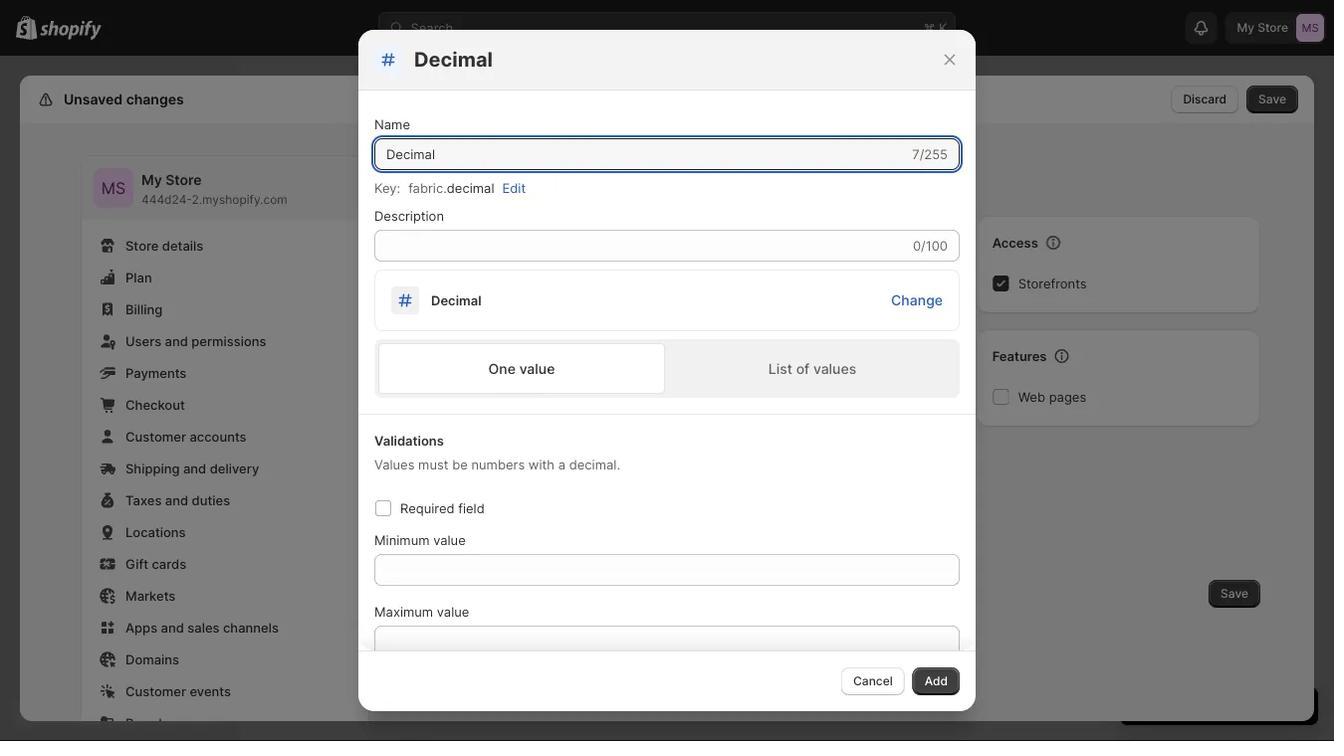 Task type: describe. For each thing, give the bounding box(es) containing it.
0 horizontal spatial save
[[1221, 587, 1249, 601]]

duties
[[192, 493, 230, 508]]

ms button
[[94, 168, 133, 208]]

name inside "decimal" dialog
[[374, 116, 410, 132]]

1 vertical spatial save button
[[1209, 580, 1261, 608]]

type: fabric
[[408, 310, 485, 325]]

gift cards link
[[94, 551, 356, 578]]

domains
[[125, 652, 179, 668]]

settings
[[60, 91, 116, 108]]

payments
[[125, 365, 187, 381]]

users and permissions link
[[94, 328, 356, 355]]

taxes and duties link
[[94, 487, 356, 515]]

minimum
[[374, 533, 430, 548]]

taxes
[[125, 493, 162, 508]]

customer for customer events
[[125, 684, 186, 699]]

be
[[452, 457, 468, 472]]

shop settings menu element
[[82, 156, 368, 742]]

users
[[125, 334, 161, 349]]

2.myshopify.com
[[192, 193, 288, 207]]

Description text field
[[374, 230, 909, 262]]

shipping and delivery link
[[94, 455, 356, 483]]

apps and sales channels
[[125, 620, 279, 636]]

changes
[[126, 91, 184, 108]]

shipping and delivery
[[125, 461, 259, 476]]

payments link
[[94, 359, 356, 387]]

brand
[[125, 716, 162, 731]]

learn more about metaobjects
[[725, 646, 927, 663]]

0 vertical spatial decimal
[[414, 47, 493, 72]]

a
[[558, 457, 566, 472]]

fabric
[[450, 310, 485, 325]]

add metaobject definition
[[424, 166, 677, 190]]

apps
[[125, 620, 157, 636]]

my store 444d24-2.myshopify.com
[[141, 172, 288, 207]]

444d24-
[[141, 193, 192, 207]]

users and permissions
[[125, 334, 266, 349]]

search
[[411, 20, 453, 35]]

add button
[[913, 668, 960, 696]]

decimal.
[[569, 457, 620, 472]]

checkout link
[[94, 391, 356, 419]]

and for apps
[[161, 620, 184, 636]]

decimal inside button
[[508, 413, 558, 429]]

k
[[939, 20, 947, 35]]

list
[[769, 360, 792, 377]]

about
[[804, 646, 842, 663]]

locations link
[[94, 519, 356, 547]]

⌘ k
[[923, 20, 947, 35]]

fields
[[408, 377, 445, 393]]

my
[[141, 172, 162, 189]]

features
[[992, 348, 1047, 364]]

access
[[992, 235, 1038, 250]]

maximum
[[374, 604, 433, 620]]

plan link
[[94, 264, 356, 292]]

channels
[[223, 620, 279, 636]]

values
[[374, 457, 415, 472]]

more
[[766, 646, 800, 663]]

learn
[[725, 646, 763, 663]]

validations
[[374, 433, 444, 449]]

gift
[[125, 557, 148, 572]]

value for maximum value
[[437, 604, 469, 620]]

pages
[[1049, 389, 1086, 405]]

key:
[[374, 180, 400, 196]]

cancel
[[853, 675, 893, 689]]

add for add metaobject definition
[[424, 166, 464, 190]]

1 horizontal spatial save
[[1259, 92, 1286, 107]]

web pages
[[1018, 389, 1086, 405]]

one value button
[[378, 344, 665, 394]]

markets link
[[94, 582, 356, 610]]

⌘
[[923, 20, 935, 35]]

validations values must be numbers with a decimal.
[[374, 433, 620, 472]]

of
[[796, 360, 810, 377]]

maximum value
[[374, 604, 469, 620]]

gift cards
[[125, 557, 186, 572]]

metaobjects
[[846, 646, 927, 663]]

required
[[400, 501, 455, 516]]

key: fabric. decimal edit
[[374, 180, 526, 196]]

definition
[[584, 166, 677, 190]]



Task type: vqa. For each thing, say whether or not it's contained in the screenshot.
Discard
yes



Task type: locate. For each thing, give the bounding box(es) containing it.
my store image
[[94, 168, 133, 208]]

locations
[[125, 525, 186, 540]]

customer accounts
[[125, 429, 247, 445]]

0 vertical spatial value
[[519, 360, 555, 377]]

2 vertical spatial decimal
[[508, 413, 558, 429]]

customer inside customer events link
[[125, 684, 186, 699]]

save
[[1259, 92, 1286, 107], [1221, 587, 1249, 601]]

accounts
[[190, 429, 247, 445]]

0 vertical spatial add
[[424, 166, 464, 190]]

shipping
[[125, 461, 180, 476]]

list of values
[[769, 360, 856, 377]]

decimal up with
[[508, 413, 558, 429]]

add inside the settings dialog
[[424, 166, 464, 190]]

with
[[529, 457, 555, 472]]

delivery
[[210, 461, 259, 476]]

one
[[488, 360, 516, 377]]

cancel button
[[841, 668, 905, 696]]

0 vertical spatial save button
[[1247, 86, 1298, 114]]

edit button
[[490, 174, 538, 202]]

brand link
[[94, 710, 356, 738]]

0 horizontal spatial store
[[125, 238, 159, 253]]

fabric.
[[408, 180, 447, 196]]

1 vertical spatial save
[[1221, 587, 1249, 601]]

web
[[1018, 389, 1045, 405]]

required field
[[400, 501, 485, 516]]

1 customer from the top
[[125, 429, 186, 445]]

customer down checkout
[[125, 429, 186, 445]]

customer inside customer accounts link
[[125, 429, 186, 445]]

1 horizontal spatial store
[[166, 172, 202, 189]]

decimal
[[447, 180, 494, 196]]

shopify image
[[40, 20, 102, 40]]

markets
[[125, 588, 176, 604]]

one value
[[488, 360, 555, 377]]

store up 444d24-
[[166, 172, 202, 189]]

value for minimum value
[[433, 533, 466, 548]]

store up plan
[[125, 238, 159, 253]]

value for one value
[[519, 360, 555, 377]]

save button
[[1247, 86, 1298, 114], [1209, 580, 1261, 608]]

numbers
[[471, 457, 525, 472]]

add for add
[[925, 675, 948, 689]]

description
[[374, 208, 444, 224]]

Name text field
[[374, 138, 908, 170]]

discard button
[[1171, 86, 1239, 114]]

add up description
[[424, 166, 464, 190]]

apps and sales channels link
[[94, 614, 356, 642]]

name inside the settings dialog
[[408, 234, 445, 249]]

taxes and duties
[[125, 493, 230, 508]]

customer accounts link
[[94, 423, 356, 451]]

customer events
[[125, 684, 231, 699]]

decimal up type: fabric
[[431, 293, 481, 308]]

list of values button
[[669, 344, 956, 394]]

add down metaobjects
[[925, 675, 948, 689]]

field
[[458, 501, 485, 516]]

decimal dialog
[[0, 30, 1334, 742]]

2 vertical spatial value
[[437, 604, 469, 620]]

1 vertical spatial add
[[925, 675, 948, 689]]

and
[[165, 334, 188, 349], [183, 461, 206, 476], [165, 493, 188, 508], [161, 620, 184, 636]]

add inside button
[[925, 675, 948, 689]]

decimal
[[414, 47, 493, 72], [431, 293, 481, 308], [508, 413, 558, 429]]

customer events link
[[94, 678, 356, 706]]

and right "apps"
[[161, 620, 184, 636]]

sales
[[187, 620, 220, 636]]

0 vertical spatial save
[[1259, 92, 1286, 107]]

billing link
[[94, 296, 356, 324]]

store details link
[[94, 232, 356, 260]]

name up key:
[[374, 116, 410, 132]]

1 vertical spatial value
[[433, 533, 466, 548]]

None text field
[[374, 555, 960, 586]]

type:
[[408, 310, 442, 325]]

1 vertical spatial name
[[408, 234, 445, 249]]

1 horizontal spatial add
[[925, 675, 948, 689]]

1 vertical spatial decimal
[[431, 293, 481, 308]]

customer for customer accounts
[[125, 429, 186, 445]]

and down 'customer accounts'
[[183, 461, 206, 476]]

settings dialog
[[20, 76, 1314, 742]]

unsaved
[[64, 91, 123, 108]]

unsaved changes
[[64, 91, 184, 108]]

0 vertical spatial customer
[[125, 429, 186, 445]]

checkout
[[125, 397, 185, 413]]

domains link
[[94, 646, 356, 674]]

cards
[[152, 557, 186, 572]]

1 vertical spatial store
[[125, 238, 159, 253]]

0 horizontal spatial add
[[424, 166, 464, 190]]

storefronts
[[1018, 276, 1087, 291]]

metaobjects link
[[846, 646, 927, 663]]

discard
[[1183, 92, 1227, 107]]

value inside button
[[519, 360, 555, 377]]

and right taxes on the left bottom of the page
[[165, 493, 188, 508]]

1 vertical spatial customer
[[125, 684, 186, 699]]

change
[[891, 292, 943, 309]]

0 vertical spatial store
[[166, 172, 202, 189]]

store inside my store 444d24-2.myshopify.com
[[166, 172, 202, 189]]

events
[[190, 684, 231, 699]]

value right maximum
[[437, 604, 469, 620]]

values
[[813, 360, 856, 377]]

permissions
[[192, 334, 266, 349]]

value down required field
[[433, 533, 466, 548]]

edit
[[502, 180, 526, 196]]

0 vertical spatial name
[[374, 116, 410, 132]]

and for users
[[165, 334, 188, 349]]

metaobject
[[468, 166, 579, 190]]

2 customer from the top
[[125, 684, 186, 699]]

add
[[424, 166, 464, 190], [925, 675, 948, 689]]

store details
[[125, 238, 203, 253]]

decimal down "search"
[[414, 47, 493, 72]]

and for shipping
[[183, 461, 206, 476]]

billing
[[125, 302, 163, 317]]

and for taxes
[[165, 493, 188, 508]]

value right one
[[519, 360, 555, 377]]

details
[[162, 238, 203, 253]]

must
[[418, 457, 449, 472]]

decimal button
[[392, 403, 960, 463]]

customer down domains
[[125, 684, 186, 699]]

name down description
[[408, 234, 445, 249]]

and right the users
[[165, 334, 188, 349]]

name
[[374, 116, 410, 132], [408, 234, 445, 249]]

None text field
[[374, 626, 960, 658]]

value
[[519, 360, 555, 377], [433, 533, 466, 548], [437, 604, 469, 620]]



